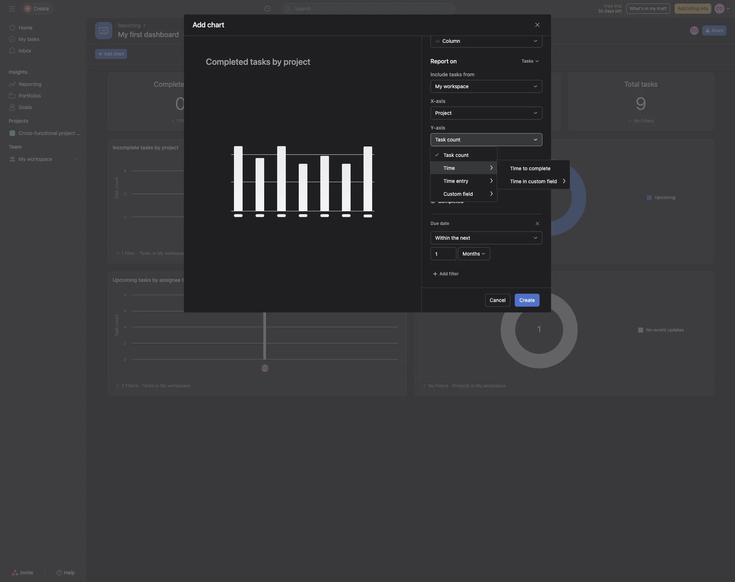Task type: vqa. For each thing, say whether or not it's contained in the screenshot.


Task type: locate. For each thing, give the bounding box(es) containing it.
project
[[59, 130, 75, 136]]

no filters inside button
[[634, 118, 654, 124]]

share button
[[703, 26, 727, 36]]

1 horizontal spatial projects
[[420, 277, 440, 283]]

tasks button
[[519, 56, 543, 66]]

plan
[[77, 130, 86, 136]]

1 1 filter button from the left
[[169, 117, 192, 125]]

2 vertical spatial projects
[[453, 383, 470, 389]]

what's
[[630, 6, 644, 11]]

1 horizontal spatial add
[[440, 271, 448, 277]]

goals
[[19, 104, 32, 110]]

next
[[461, 235, 470, 241]]

0 horizontal spatial incomplete
[[113, 144, 139, 151]]

my workspace down include tasks from
[[435, 83, 469, 89]]

y-
[[431, 125, 436, 131]]

0 horizontal spatial add
[[104, 51, 112, 57]]

close image
[[535, 22, 541, 28]]

task count down y-axis
[[435, 137, 461, 143]]

0 button down my workspace dropdown button
[[483, 93, 493, 113]]

0 vertical spatial axis
[[436, 98, 446, 104]]

1 vertical spatial completion
[[442, 173, 465, 178]]

axis
[[436, 98, 446, 104], [436, 125, 446, 131]]

add up projects by project status at the top
[[440, 271, 448, 277]]

portfolios link
[[4, 90, 82, 102]]

0 horizontal spatial my workspace
[[19, 156, 52, 162]]

create button
[[515, 294, 540, 307]]

0 vertical spatial no
[[634, 118, 640, 124]]

from
[[464, 71, 475, 77]]

tasks left assignee
[[138, 277, 151, 283]]

reporting up my first dashboard
[[118, 22, 141, 28]]

1 horizontal spatial no
[[634, 118, 640, 124]]

3
[[121, 383, 124, 389]]

tasks left the from
[[450, 71, 462, 77]]

1 vertical spatial field
[[463, 191, 473, 197]]

add inside dropdown button
[[440, 271, 448, 277]]

count up tasks by completion status this month
[[447, 137, 461, 143]]

1 horizontal spatial incomplete
[[438, 184, 464, 191]]

0 vertical spatial reporting
[[118, 22, 141, 28]]

projects button
[[0, 117, 28, 125]]

field down time entry link
[[463, 191, 473, 197]]

projects
[[9, 118, 28, 124], [420, 277, 440, 283], [453, 383, 470, 389]]

filters inside button
[[641, 118, 654, 124]]

upcoming tasks by assignee this week
[[113, 277, 205, 283]]

2 0 from the left
[[483, 93, 493, 113]]

global element
[[0, 18, 86, 61]]

1 horizontal spatial by
[[435, 144, 441, 151]]

workspace inside teams element
[[27, 156, 52, 162]]

task count link
[[431, 148, 497, 161]]

by left assignee
[[152, 277, 158, 283]]

add inside button
[[678, 6, 686, 11]]

1 horizontal spatial 0
[[483, 93, 493, 113]]

left
[[616, 8, 622, 14]]

1 horizontal spatial 0 button
[[483, 93, 493, 113]]

1 vertical spatial incomplete
[[438, 184, 464, 191]]

time inside time entry link
[[444, 178, 455, 184]]

1 horizontal spatial upcoming
[[655, 195, 676, 200]]

0 vertical spatial task
[[435, 137, 446, 143]]

tasks in my workspace for upcoming tasks by assignee this week
[[143, 383, 190, 389]]

2 horizontal spatial by
[[441, 277, 447, 283]]

project
[[435, 110, 452, 116]]

0 vertical spatial my workspace
[[435, 83, 469, 89]]

overdue tasks
[[465, 80, 510, 88]]

1 horizontal spatial co
[[692, 28, 698, 33]]

2 vertical spatial add
[[440, 271, 448, 277]]

completion
[[442, 144, 469, 151], [442, 173, 465, 178]]

field right custom
[[547, 178, 557, 184]]

add chart button
[[95, 49, 127, 59]]

time for time
[[444, 165, 455, 171]]

0 for completed tasks
[[175, 93, 186, 113]]

show options image
[[183, 32, 188, 37]]

1 0 button from the left
[[175, 93, 186, 113]]

tasks for include
[[450, 71, 462, 77]]

0 horizontal spatial projects
[[9, 118, 28, 124]]

custom
[[444, 191, 462, 197]]

task count
[[435, 137, 461, 143], [444, 152, 469, 158]]

add
[[678, 6, 686, 11], [104, 51, 112, 57], [440, 271, 448, 277]]

0 horizontal spatial reporting link
[[4, 79, 82, 90]]

time down time to complete
[[510, 178, 522, 184]]

tasks
[[522, 58, 534, 64], [420, 144, 433, 151], [140, 251, 151, 256], [447, 251, 459, 256], [143, 383, 154, 389]]

my inside dropdown button
[[435, 83, 443, 89]]

tasks down home
[[27, 36, 39, 42]]

reporting
[[118, 22, 141, 28], [19, 81, 41, 87]]

add chart
[[104, 51, 124, 57]]

0 horizontal spatial co
[[262, 366, 268, 371]]

1
[[176, 118, 179, 124], [484, 118, 486, 124], [121, 251, 123, 256], [429, 251, 431, 256]]

0 button for overdue tasks
[[483, 93, 493, 113]]

1 vertical spatial add
[[104, 51, 112, 57]]

my workspace inside dropdown button
[[435, 83, 469, 89]]

tasks for my
[[27, 36, 39, 42]]

months button
[[458, 247, 491, 260]]

0 down completed tasks
[[175, 93, 186, 113]]

a button to remove the filter image
[[536, 222, 540, 226]]

0 horizontal spatial upcoming
[[113, 277, 137, 283]]

0 vertical spatial projects
[[9, 118, 28, 124]]

0 button down completed tasks
[[175, 93, 186, 113]]

1 filter button for overdue tasks
[[476, 117, 499, 125]]

hide sidebar image
[[9, 6, 15, 12]]

tasks left by project
[[141, 144, 153, 151]]

teams element
[[0, 140, 86, 166]]

tasks inside my tasks link
[[27, 36, 39, 42]]

no
[[634, 118, 640, 124], [647, 327, 652, 333], [429, 383, 434, 389]]

1 vertical spatial no
[[647, 327, 652, 333]]

filter
[[180, 118, 190, 124], [487, 118, 498, 124], [125, 251, 135, 256], [432, 251, 443, 256]]

time left entry
[[444, 178, 455, 184]]

task down tasks by completion status this month
[[444, 152, 454, 158]]

1 vertical spatial projects
[[420, 277, 440, 283]]

time in custom field
[[510, 178, 557, 184]]

within the next
[[435, 235, 470, 241]]

reporting link up portfolios
[[4, 79, 82, 90]]

reporting link up my first dashboard
[[118, 22, 141, 30]]

add left 'billing'
[[678, 6, 686, 11]]

1 0 from the left
[[175, 93, 186, 113]]

first dashboard
[[130, 30, 179, 39]]

task count down tasks by completion status this month
[[444, 152, 469, 158]]

1 horizontal spatial my workspace
[[435, 83, 469, 89]]

my workspace inside teams element
[[19, 156, 52, 162]]

cross-functional project plan link
[[4, 128, 86, 139]]

free
[[604, 3, 613, 9]]

task
[[435, 137, 446, 143], [444, 152, 454, 158], [431, 173, 440, 178]]

0 vertical spatial upcoming
[[655, 195, 676, 200]]

0 vertical spatial count
[[447, 137, 461, 143]]

1 vertical spatial reporting
[[19, 81, 41, 87]]

1 horizontal spatial no filters
[[634, 118, 654, 124]]

projects in my workspace
[[453, 383, 506, 389]]

days
[[605, 8, 614, 14]]

1 filter
[[176, 118, 190, 124], [484, 118, 498, 124], [121, 251, 135, 256], [429, 251, 443, 256]]

add left the chart
[[104, 51, 112, 57]]

0 horizontal spatial no
[[429, 383, 434, 389]]

Completed tasks by project text field
[[201, 53, 404, 70]]

task inside dropdown button
[[435, 137, 446, 143]]

custom field link
[[431, 187, 497, 200]]

column
[[443, 38, 460, 44]]

2 0 button from the left
[[483, 93, 493, 113]]

axis down project
[[436, 125, 446, 131]]

search list box
[[283, 3, 456, 14]]

2 horizontal spatial projects
[[453, 383, 470, 389]]

tasks in my workspace for incomplete tasks by project
[[140, 251, 187, 256]]

cross-
[[19, 130, 34, 136]]

insights
[[9, 69, 28, 75]]

0 vertical spatial incomplete
[[113, 144, 139, 151]]

1 filter button up by project
[[169, 117, 192, 125]]

my inside teams element
[[19, 156, 26, 162]]

co button
[[690, 26, 700, 36]]

0 vertical spatial add
[[678, 6, 686, 11]]

add for add filter
[[440, 271, 448, 277]]

no inside no filters button
[[634, 118, 640, 124]]

time inside time link
[[444, 165, 455, 171]]

0 down my workspace dropdown button
[[483, 93, 493, 113]]

team button
[[0, 143, 21, 151]]

time inside time in custom field link
[[510, 178, 522, 184]]

my workspace link
[[4, 153, 82, 165]]

x-axis
[[431, 98, 446, 104]]

time inside time to complete link
[[510, 165, 522, 171]]

projects inside dropdown button
[[9, 118, 28, 124]]

upcoming
[[655, 195, 676, 200], [113, 277, 137, 283]]

0 vertical spatial task count
[[435, 137, 461, 143]]

workspace
[[444, 83, 469, 89], [27, 156, 52, 162], [165, 251, 187, 256], [472, 251, 495, 256], [168, 383, 190, 389], [484, 383, 506, 389]]

to
[[523, 165, 528, 171]]

0 horizontal spatial 0
[[175, 93, 186, 113]]

incomplete
[[113, 144, 139, 151], [438, 184, 464, 191]]

1 vertical spatial reporting link
[[4, 79, 82, 90]]

task down y-axis
[[435, 137, 446, 143]]

add inside 'button'
[[104, 51, 112, 57]]

axis for x-
[[436, 98, 446, 104]]

time entry
[[444, 178, 469, 184]]

filter
[[449, 271, 459, 277]]

axis up project
[[436, 98, 446, 104]]

None number field
[[431, 247, 457, 260]]

0 vertical spatial no filters
[[634, 118, 654, 124]]

1 vertical spatial upcoming
[[113, 277, 137, 283]]

1 vertical spatial status
[[466, 173, 479, 178]]

1 filter button up the task count dropdown button
[[476, 117, 499, 125]]

axis for y-
[[436, 125, 446, 131]]

3 filters
[[121, 383, 138, 389]]

2 vertical spatial task
[[431, 173, 440, 178]]

chart
[[113, 51, 124, 57]]

count down tasks by completion status this month
[[456, 152, 469, 158]]

time up task completion status
[[444, 165, 455, 171]]

functional
[[34, 130, 57, 136]]

home link
[[4, 22, 82, 33]]

Completed radio
[[431, 199, 435, 203]]

1 filter button
[[169, 117, 192, 125], [476, 117, 499, 125]]

my workspace
[[435, 83, 469, 89], [19, 156, 52, 162]]

0 horizontal spatial reporting
[[19, 81, 41, 87]]

include tasks from
[[431, 71, 475, 77]]

0 horizontal spatial 0 button
[[175, 93, 186, 113]]

1 vertical spatial axis
[[436, 125, 446, 131]]

time for time in custom field
[[510, 178, 522, 184]]

this month
[[486, 144, 511, 151]]

0 horizontal spatial 1 filter button
[[169, 117, 192, 125]]

2 horizontal spatial add
[[678, 6, 686, 11]]

time left the "to"
[[510, 165, 522, 171]]

no filters
[[634, 118, 654, 124], [429, 383, 449, 389]]

my workspace down team
[[19, 156, 52, 162]]

1 vertical spatial my workspace
[[19, 156, 52, 162]]

0 horizontal spatial field
[[463, 191, 473, 197]]

due
[[431, 221, 439, 226]]

1 horizontal spatial field
[[547, 178, 557, 184]]

add chart
[[193, 21, 224, 29]]

1 horizontal spatial 1 filter button
[[476, 117, 499, 125]]

by down y-axis
[[435, 144, 441, 151]]

0 vertical spatial co
[[692, 28, 698, 33]]

filters
[[641, 118, 654, 124], [431, 158, 447, 165], [125, 383, 138, 389], [436, 383, 449, 389]]

task left time entry
[[431, 173, 440, 178]]

1 horizontal spatial reporting
[[118, 22, 141, 28]]

reporting up portfolios
[[19, 81, 41, 87]]

0 horizontal spatial no filters
[[429, 383, 449, 389]]

by down add filter
[[441, 277, 447, 283]]

1 horizontal spatial reporting link
[[118, 22, 141, 30]]

upcoming for upcoming
[[655, 195, 676, 200]]

time
[[444, 165, 455, 171], [510, 165, 522, 171], [444, 178, 455, 184], [510, 178, 522, 184]]

2 1 filter button from the left
[[476, 117, 499, 125]]

co inside button
[[692, 28, 698, 33]]



Task type: describe. For each thing, give the bounding box(es) containing it.
no recent updates
[[647, 327, 684, 333]]

0 horizontal spatial by
[[152, 277, 158, 283]]

invite button
[[7, 567, 38, 580]]

months
[[463, 251, 480, 257]]

incomplete for incomplete
[[438, 184, 464, 191]]

search
[[295, 5, 311, 12]]

inbox
[[19, 48, 31, 54]]

assignee
[[160, 277, 181, 283]]

include
[[431, 71, 448, 77]]

reporting inside reporting link
[[19, 81, 41, 87]]

cancel button
[[485, 294, 511, 307]]

insights button
[[0, 68, 28, 76]]

upcoming for upcoming tasks by assignee this week
[[113, 277, 137, 283]]

add filter button
[[431, 269, 461, 279]]

incomplete for incomplete tasks by project
[[113, 144, 139, 151]]

custom
[[529, 178, 546, 184]]

create
[[520, 297, 535, 303]]

free trial 30 days left
[[598, 3, 622, 14]]

inbox link
[[4, 45, 82, 57]]

this week
[[182, 277, 205, 283]]

2 horizontal spatial no
[[647, 327, 652, 333]]

task count inside dropdown button
[[435, 137, 461, 143]]

time to complete link
[[497, 162, 570, 175]]

invite
[[20, 570, 33, 576]]

add billing info
[[678, 6, 709, 11]]

0 vertical spatial completion
[[442, 144, 469, 151]]

projects for projects by project status
[[420, 277, 440, 283]]

my tasks link
[[4, 33, 82, 45]]

9 button
[[636, 93, 647, 113]]

projects for projects
[[9, 118, 28, 124]]

add to starred image
[[193, 32, 198, 37]]

incomplete tasks by project
[[113, 144, 179, 151]]

30
[[598, 8, 604, 14]]

by for projects
[[441, 277, 447, 283]]

tasks for upcoming
[[138, 277, 151, 283]]

1 vertical spatial count
[[456, 152, 469, 158]]

add for add chart
[[104, 51, 112, 57]]

what's in my trial? button
[[627, 4, 671, 14]]

tasks inside dropdown button
[[522, 58, 534, 64]]

project status
[[448, 277, 481, 283]]

share
[[712, 28, 724, 33]]

count inside dropdown button
[[447, 137, 461, 143]]

home
[[19, 24, 33, 31]]

1 filter button for completed tasks
[[169, 117, 192, 125]]

task completion status
[[431, 173, 479, 178]]

task count button
[[431, 133, 543, 146]]

workspace inside dropdown button
[[444, 83, 469, 89]]

y-axis
[[431, 125, 446, 131]]

date
[[440, 221, 450, 226]]

0 vertical spatial reporting link
[[118, 22, 141, 30]]

column button
[[431, 35, 543, 48]]

tasks by completion status this month
[[420, 144, 511, 151]]

time in custom field link
[[497, 175, 570, 188]]

custom field
[[444, 191, 473, 197]]

by for tasks
[[435, 144, 441, 151]]

time for time entry
[[444, 178, 455, 184]]

portfolios
[[19, 93, 41, 99]]

trial?
[[657, 6, 667, 11]]

time link
[[431, 161, 497, 174]]

team
[[9, 144, 21, 150]]

2 vertical spatial no
[[429, 383, 434, 389]]

completed
[[438, 198, 464, 204]]

the
[[452, 235, 459, 241]]

projects for projects in my workspace
[[453, 383, 470, 389]]

my
[[650, 6, 656, 11]]

due date
[[431, 221, 450, 226]]

projects element
[[0, 115, 86, 140]]

add billing info button
[[675, 4, 712, 14]]

trial
[[615, 3, 622, 9]]

1 vertical spatial task
[[444, 152, 454, 158]]

within
[[435, 235, 450, 241]]

report image
[[99, 26, 108, 35]]

my first dashboard
[[118, 30, 179, 39]]

what's in my trial?
[[630, 6, 667, 11]]

time to complete
[[510, 165, 551, 171]]

entry
[[457, 178, 469, 184]]

recent
[[654, 327, 667, 333]]

cancel
[[490, 297, 506, 303]]

billing
[[688, 6, 700, 11]]

tasks for incomplete
[[141, 144, 153, 151]]

projects by project status
[[420, 277, 481, 283]]

by project
[[155, 144, 179, 151]]

my inside global element
[[19, 36, 26, 42]]

info
[[701, 6, 709, 11]]

completed tasks
[[154, 80, 207, 88]]

search button
[[283, 3, 456, 14]]

1 vertical spatial co
[[262, 366, 268, 371]]

0 button for completed tasks
[[175, 93, 186, 113]]

updates
[[668, 327, 684, 333]]

time for time to complete
[[510, 165, 522, 171]]

no filters button
[[627, 117, 656, 125]]

insights element
[[0, 66, 86, 115]]

0 vertical spatial field
[[547, 178, 557, 184]]

0 vertical spatial status
[[470, 144, 485, 151]]

my workspace button
[[431, 80, 543, 93]]

1 vertical spatial task count
[[444, 152, 469, 158]]

add for add billing info
[[678, 6, 686, 11]]

goals link
[[4, 102, 82, 113]]

1 vertical spatial no filters
[[429, 383, 449, 389]]

in inside button
[[645, 6, 649, 11]]

9
[[636, 93, 647, 113]]

complete
[[529, 165, 551, 171]]

total tasks
[[625, 80, 658, 88]]

0 for overdue tasks
[[483, 93, 493, 113]]

add filter
[[440, 271, 459, 277]]

within the next button
[[431, 232, 543, 245]]



